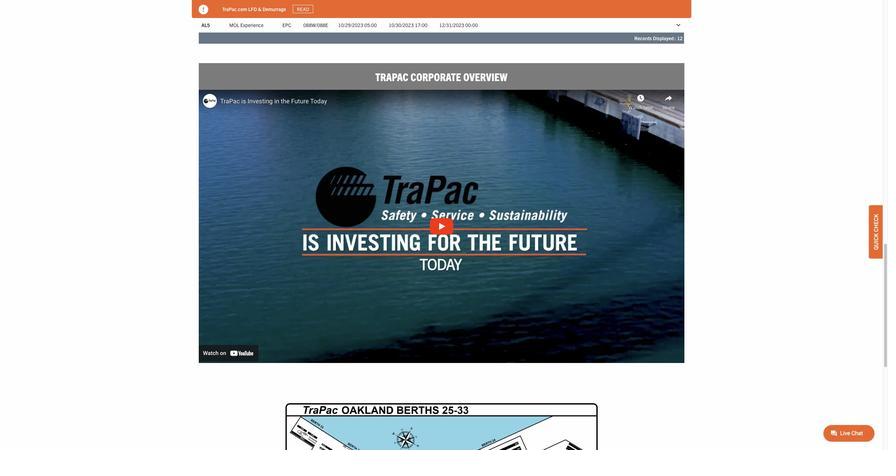 Task type: locate. For each thing, give the bounding box(es) containing it.
ubiquity
[[237, 7, 255, 14]]

mol
[[229, 22, 239, 28]]

trapac corporate overview
[[376, 70, 508, 83]]

059e/059w
[[303, 7, 328, 14]]

17:00
[[415, 22, 428, 28]]

12/31/2023 00:00
[[439, 22, 478, 28]]

yuq
[[283, 7, 292, 14]]

records
[[635, 35, 652, 41]]

ym ubiquity
[[229, 7, 255, 14]]

trapac corporate overview main content
[[192, 0, 692, 383]]

displayed
[[653, 35, 674, 41]]

10/30/2023 17:00
[[389, 22, 428, 28]]

experience
[[240, 22, 264, 28]]

corporate
[[411, 70, 461, 83]]

epc
[[283, 22, 291, 28]]

trapac.com lfd & demurrage
[[222, 6, 286, 12]]

trapac
[[376, 70, 409, 83]]

10/29/2023 05:00
[[338, 22, 377, 28]]

12
[[677, 35, 683, 41]]

read
[[297, 6, 309, 12]]

check
[[873, 214, 880, 232]]



Task type: vqa. For each thing, say whether or not it's contained in the screenshot.
12/31/2023
yes



Task type: describe. For each thing, give the bounding box(es) containing it.
quick
[[873, 233, 880, 250]]

solid image
[[199, 5, 208, 15]]

trapac.com
[[222, 6, 247, 12]]

overview
[[464, 70, 508, 83]]

12/31/2023
[[439, 22, 464, 28]]

al5
[[201, 22, 210, 28]]

demurrage
[[263, 6, 286, 12]]

lfd
[[248, 6, 257, 12]]

10/29/2023
[[338, 22, 363, 28]]

quick check link
[[869, 206, 883, 259]]

ps4
[[201, 7, 210, 14]]

:
[[675, 35, 676, 41]]

088w/088e
[[303, 22, 328, 28]]

&
[[258, 6, 261, 12]]

read link
[[293, 5, 313, 13]]

mol experience
[[229, 22, 264, 28]]

records displayed : 12
[[635, 35, 683, 41]]

ym
[[229, 7, 236, 14]]

00:00
[[466, 22, 478, 28]]

05:00
[[364, 22, 377, 28]]

10/30/2023
[[389, 22, 414, 28]]

quick check
[[873, 214, 880, 250]]



